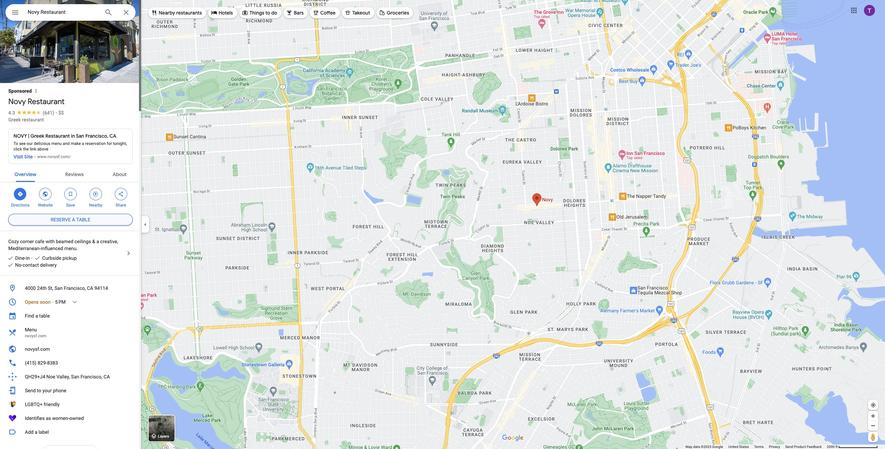 Task type: describe. For each thing, give the bounding box(es) containing it.
 bars
[[286, 9, 304, 16]]

a inside cozy corner cafe with beamed ceilings & a creative, mediterranean-influenced menu.
[[97, 239, 99, 244]]

625
[[18, 69, 27, 75]]

actions for novy restaurant region
[[0, 182, 141, 211]]

price: moderate element
[[58, 110, 64, 115]]

collapse side panel image
[[142, 221, 149, 228]]

footer inside google maps element
[[686, 445, 828, 449]]

menu.
[[64, 246, 78, 251]]


[[118, 190, 124, 198]]

 coffee
[[313, 9, 336, 16]]

lgbtq+
[[25, 402, 43, 407]]

website
[[38, 203, 53, 207]]

menu
[[51, 141, 62, 146]]

feedback
[[808, 445, 822, 449]]

4000
[[25, 285, 36, 291]]

to inside  things to do
[[266, 10, 270, 16]]

novy | greek restaurant in san francisco, ca to see our delicious menu and make a reservation for tonight, click the link above
[[13, 133, 127, 151]]

4000 24th st, san francisco, ca 94114 button
[[0, 281, 141, 295]]

noe
[[46, 374, 55, 379]]

· $$
[[56, 110, 64, 115]]

94114
[[95, 285, 108, 291]]

 takeout
[[345, 9, 370, 16]]

united states
[[729, 445, 750, 449]]

2000
[[828, 445, 835, 449]]

terms button
[[755, 445, 764, 449]]

united states button
[[729, 445, 750, 449]]

ft
[[836, 445, 839, 449]]

greek inside button
[[8, 117, 21, 122]]


[[93, 190, 99, 198]]

about
[[113, 171, 127, 177]]

creative,
[[100, 239, 118, 244]]

restaurant inside novy | greek restaurant in san francisco, ca to see our delicious menu and make a reservation for tonight, click the link above
[[45, 133, 70, 139]]

 search field
[[6, 4, 136, 22]]

valley,
[[56, 374, 70, 379]]

novy restaurant
[[8, 97, 65, 106]]


[[11, 8, 19, 17]]

find a table
[[25, 313, 50, 319]]


[[286, 9, 293, 16]]

no-
[[15, 262, 23, 268]]

 nearby restaurants
[[151, 9, 202, 16]]

information for novy restaurant region
[[0, 281, 141, 425]]

women-
[[52, 415, 69, 421]]

directions
[[11, 203, 30, 207]]

novysf.com link
[[0, 342, 141, 356]]

5 pm
[[55, 299, 66, 305]]

label
[[39, 429, 49, 435]]

· for ·
[[31, 255, 33, 261]]

a for find a table
[[35, 313, 38, 319]]

greek restaurant button
[[8, 116, 44, 123]]

things
[[250, 10, 265, 16]]

none field inside "novy restaurant" field
[[28, 8, 99, 16]]

 things to do
[[242, 9, 277, 16]]

ca inside novy | greek restaurant in san francisco, ca to see our delicious menu and make a reservation for tonight, click the link above
[[109, 133, 116, 139]]

 button
[[6, 4, 25, 22]]

 groceries
[[379, 9, 409, 16]]

reservation
[[85, 141, 106, 146]]

tab list inside google maps element
[[0, 165, 141, 182]]

map data ©2023 google
[[686, 445, 724, 449]]

photo of novy restaurant image
[[0, 0, 141, 89]]

(641)
[[43, 110, 54, 115]]

serves dine-in group
[[4, 255, 30, 261]]

has no-contact delivery group
[[4, 261, 57, 268]]

nearby inside actions for novy restaurant region
[[89, 203, 102, 207]]

terms
[[755, 445, 764, 449]]

novy
[[8, 97, 26, 106]]

www.novysf.com/
[[37, 154, 71, 159]]

hotels
[[219, 10, 233, 16]]

$$
[[58, 110, 64, 115]]

link
[[30, 147, 36, 151]]

(415) 829-8383
[[25, 360, 58, 366]]

625 photos
[[18, 69, 45, 75]]

overview button
[[9, 165, 42, 182]]

nearby inside  nearby restaurants
[[159, 10, 175, 16]]

novy
[[13, 133, 27, 139]]

cozy corner cafe with beamed ceilings & a creative, mediterranean-influenced menu.
[[8, 239, 118, 251]]

in inside serves dine-in group
[[26, 255, 30, 261]]

cozy
[[8, 239, 19, 244]]

&
[[92, 239, 95, 244]]

2 novysf.com from the top
[[25, 346, 50, 352]]

add a label button
[[0, 425, 141, 439]]

reserve
[[51, 217, 71, 222]]

data
[[694, 445, 701, 449]]

make
[[71, 141, 81, 146]]

qh29+j4 noe valley, san francisco, ca button
[[0, 370, 141, 384]]

map
[[686, 445, 693, 449]]

8383
[[47, 360, 58, 366]]

2000 ft button
[[828, 445, 879, 449]]

curbside pickup
[[42, 255, 77, 261]]

a inside novy | greek restaurant in san francisco, ca to see our delicious menu and make a reservation for tonight, click the link above
[[82, 141, 84, 146]]


[[151, 9, 157, 16]]

1 novysf.com from the top
[[25, 333, 46, 338]]

add
[[25, 429, 34, 435]]

zoom out image
[[871, 423, 876, 428]]

find a table button
[[0, 309, 141, 323]]

829-
[[38, 360, 47, 366]]


[[211, 9, 217, 16]]

soon
[[40, 299, 51, 305]]

hours image
[[8, 298, 17, 306]]

do
[[272, 10, 277, 16]]



Task type: vqa. For each thing, say whether or not it's contained in the screenshot.
BARS
yes



Task type: locate. For each thing, give the bounding box(es) containing it.
0 vertical spatial to
[[266, 10, 270, 16]]

a for add a label
[[35, 429, 37, 435]]

san for valley,
[[71, 374, 79, 379]]

francisco, inside "button"
[[81, 374, 102, 379]]

to
[[13, 141, 18, 146]]

send for send to your phone
[[25, 388, 36, 393]]

0 vertical spatial francisco,
[[85, 133, 108, 139]]

footer
[[686, 445, 828, 449]]

francisco, for 4000 24th st, san francisco, ca 94114
[[64, 285, 86, 291]]

qh29+j4
[[25, 374, 45, 379]]

greek inside novy | greek restaurant in san francisco, ca to see our delicious menu and make a reservation for tonight, click the link above
[[30, 133, 44, 139]]

·
[[56, 110, 57, 115], [31, 255, 33, 261]]

in inside novy | greek restaurant in san francisco, ca to see our delicious menu and make a reservation for tonight, click the link above
[[71, 133, 75, 139]]

table up ceilings
[[76, 217, 91, 222]]

san inside the 'qh29+j4 noe valley, san francisco, ca' "button"
[[71, 374, 79, 379]]

the
[[23, 147, 29, 151]]

1 horizontal spatial in
[[71, 133, 75, 139]]

· left $$
[[56, 110, 57, 115]]

send up lgbtq+
[[25, 388, 36, 393]]

send to your phone button
[[0, 384, 141, 397]]

send left 'product'
[[786, 445, 794, 449]]

click
[[13, 147, 22, 151]]

a for reserve a table
[[72, 217, 75, 222]]


[[242, 9, 248, 16]]

1 vertical spatial san
[[54, 285, 63, 291]]

1 vertical spatial nearby
[[89, 203, 102, 207]]

1 horizontal spatial send
[[786, 445, 794, 449]]

reserve a table
[[51, 217, 91, 222]]

google
[[713, 445, 724, 449]]

2 vertical spatial ca
[[104, 374, 110, 379]]

francisco, inside button
[[64, 285, 86, 291]]

francisco, up reservation
[[85, 133, 108, 139]]

0 vertical spatial greek
[[8, 117, 21, 122]]

novysf.com up (415) 829-8383
[[25, 346, 50, 352]]

1 vertical spatial restaurant
[[45, 133, 70, 139]]

send product feedback button
[[786, 445, 822, 449]]

4.3 stars image
[[15, 110, 43, 114]]

sponsored
[[8, 88, 32, 94]]

0 horizontal spatial to
[[37, 388, 41, 393]]

visit
[[13, 153, 23, 160]]

ceilings
[[75, 239, 91, 244]]

1 vertical spatial table
[[39, 313, 50, 319]]

(415)
[[25, 360, 36, 366]]

mediterranean-
[[8, 246, 41, 251]]

friendly
[[44, 402, 60, 407]]

offers curbside pickup group
[[31, 255, 77, 261]]

1 vertical spatial ·
[[31, 255, 33, 261]]

identifies as women-owned
[[25, 415, 84, 421]]

a right find
[[35, 313, 38, 319]]

1 vertical spatial send
[[786, 445, 794, 449]]

novysf.com
[[25, 333, 46, 338], [25, 346, 50, 352]]

site
[[24, 153, 33, 160]]

a right add
[[35, 429, 37, 435]]

bars
[[294, 10, 304, 16]]

a right make
[[82, 141, 84, 146]]

san up make
[[76, 133, 84, 139]]

phone
[[53, 388, 66, 393]]

a inside 'button'
[[35, 313, 38, 319]]

san inside 4000 24th st, san francisco, ca 94114 button
[[54, 285, 63, 291]]


[[42, 190, 49, 198]]

francisco, for qh29+j4 noe valley, san francisco, ca
[[81, 374, 102, 379]]

privacy
[[770, 445, 781, 449]]

1 vertical spatial to
[[37, 388, 41, 393]]

delicious
[[34, 141, 50, 146]]

· inside the offers curbside pickup group
[[31, 255, 33, 261]]


[[17, 190, 23, 198]]

san right valley, in the left bottom of the page
[[71, 374, 79, 379]]

delivery
[[40, 262, 57, 268]]

table for reserve a table
[[76, 217, 91, 222]]

send for send product feedback
[[786, 445, 794, 449]]

google account: tyler black  
(blacklashes1000@gmail.com) image
[[865, 5, 876, 16]]

0 vertical spatial ca
[[109, 133, 116, 139]]

©2023
[[701, 445, 712, 449]]

restaurant
[[28, 97, 65, 106], [45, 133, 70, 139]]

0 vertical spatial novysf.com
[[25, 333, 46, 338]]

0 vertical spatial nearby
[[159, 10, 175, 16]]

· for · $$
[[56, 110, 57, 115]]

san right st,
[[54, 285, 63, 291]]

in up has no-contact delivery group
[[26, 255, 30, 261]]

1 horizontal spatial ·
[[56, 110, 57, 115]]

for
[[107, 141, 112, 146]]

restaurant up 641 reviews element
[[28, 97, 65, 106]]

as
[[46, 415, 51, 421]]

table inside 'button'
[[39, 313, 50, 319]]

⋅
[[52, 299, 54, 305]]

1 horizontal spatial to
[[266, 10, 270, 16]]

send
[[25, 388, 36, 393], [786, 445, 794, 449]]

0 vertical spatial san
[[76, 133, 84, 139]]

show open hours for the week image
[[72, 299, 78, 305]]

(415) 829-8383 button
[[0, 356, 141, 370]]

0 vertical spatial ·
[[56, 110, 57, 115]]

zoom in image
[[871, 413, 876, 419]]

san for st,
[[54, 285, 63, 291]]

ca for qh29+j4 noe valley, san francisco, ca
[[104, 374, 110, 379]]

groceries
[[387, 10, 409, 16]]

with
[[46, 239, 55, 244]]

layers
[[158, 434, 169, 439]]

641 reviews element
[[43, 110, 54, 115]]

table for find a table
[[39, 313, 50, 319]]

625 photos button
[[5, 66, 48, 78]]

0 horizontal spatial send
[[25, 388, 36, 393]]

to left your
[[37, 388, 41, 393]]

4.3
[[8, 110, 15, 115]]

our
[[27, 141, 33, 146]]

google maps element
[[0, 0, 886, 449]]

st,
[[48, 285, 53, 291]]

0 horizontal spatial in
[[26, 255, 30, 261]]

0 horizontal spatial ·
[[31, 255, 33, 261]]

to
[[266, 10, 270, 16], [37, 388, 41, 393]]

coffee
[[321, 10, 336, 16]]

a inside button
[[35, 429, 37, 435]]

restaurant
[[22, 117, 44, 122]]

tab list containing overview
[[0, 165, 141, 182]]

1 vertical spatial novysf.com
[[25, 346, 50, 352]]

0 vertical spatial in
[[71, 133, 75, 139]]

ca inside 4000 24th st, san francisco, ca 94114 button
[[87, 285, 93, 291]]

None field
[[28, 8, 99, 16]]

san inside novy | greek restaurant in san francisco, ca to see our delicious menu and make a reservation for tonight, click the link above
[[76, 133, 84, 139]]

footer containing map data ©2023 google
[[686, 445, 828, 449]]

show street view coverage image
[[869, 432, 879, 442]]

0 vertical spatial restaurant
[[28, 97, 65, 106]]

novysf.com down menu
[[25, 333, 46, 338]]

tonight,
[[113, 141, 127, 146]]

francisco, up send to your phone button on the bottom
[[81, 374, 102, 379]]

reviews button
[[60, 165, 89, 182]]

0 horizontal spatial table
[[39, 313, 50, 319]]

novy restaurant main content
[[0, 0, 141, 449]]

francisco, up show open hours for the week image
[[64, 285, 86, 291]]

restaurants
[[176, 10, 202, 16]]

nearby down 
[[89, 203, 102, 207]]

greek down 4.3
[[8, 117, 21, 122]]

1 vertical spatial francisco,
[[64, 285, 86, 291]]

save
[[66, 203, 75, 207]]

sponsored element
[[8, 88, 133, 97]]

2 vertical spatial francisco,
[[81, 374, 102, 379]]

1 vertical spatial in
[[26, 255, 30, 261]]

menu novysf.com
[[25, 327, 46, 338]]

visit site
[[13, 153, 33, 160]]

to inside button
[[37, 388, 41, 393]]

lgbtq+ friendly
[[25, 402, 60, 407]]

0 vertical spatial table
[[76, 217, 91, 222]]


[[379, 9, 386, 16]]

find
[[25, 313, 34, 319]]

1 vertical spatial ca
[[87, 285, 93, 291]]

overview
[[14, 171, 36, 177]]

a right '&'
[[97, 239, 99, 244]]

greek right |
[[30, 133, 44, 139]]

tab list
[[0, 165, 141, 182]]

share
[[116, 203, 126, 207]]

 hotels
[[211, 9, 233, 16]]

owned
[[69, 415, 84, 421]]

0 horizontal spatial nearby
[[89, 203, 102, 207]]

san
[[76, 133, 84, 139], [54, 285, 63, 291], [71, 374, 79, 379]]

0 horizontal spatial greek
[[8, 117, 21, 122]]

1 horizontal spatial nearby
[[159, 10, 175, 16]]

in up make
[[71, 133, 75, 139]]

beamed
[[56, 239, 73, 244]]

add a label
[[25, 429, 49, 435]]

nearby right 
[[159, 10, 175, 16]]

united
[[729, 445, 739, 449]]

ca inside the 'qh29+j4 noe valley, san francisco, ca' "button"
[[104, 374, 110, 379]]

· up 'contact'
[[31, 255, 33, 261]]

1 horizontal spatial greek
[[30, 133, 44, 139]]

qh29+j4 noe valley, san francisco, ca
[[25, 374, 110, 379]]

francisco, inside novy | greek restaurant in san francisco, ca to see our delicious menu and make a reservation for tonight, click the link above
[[85, 133, 108, 139]]

1 vertical spatial greek
[[30, 133, 44, 139]]

influenced
[[41, 246, 63, 251]]

send inside 'button'
[[786, 445, 794, 449]]

to left do
[[266, 10, 270, 16]]

reviews
[[65, 171, 84, 177]]

product
[[795, 445, 807, 449]]

see
[[19, 141, 26, 146]]

send inside button
[[25, 388, 36, 393]]

table down "soon"
[[39, 313, 50, 319]]

show your location image
[[871, 402, 877, 408]]

restaurant up menu
[[45, 133, 70, 139]]

1 horizontal spatial table
[[76, 217, 91, 222]]

0 vertical spatial send
[[25, 388, 36, 393]]

ca
[[109, 133, 116, 139], [87, 285, 93, 291], [104, 374, 110, 379]]

ca for 4000 24th st, san francisco, ca 94114
[[87, 285, 93, 291]]

2 vertical spatial san
[[71, 374, 79, 379]]

2000 ft
[[828, 445, 839, 449]]

Novy Restaurant field
[[6, 4, 136, 21]]

a right reserve
[[72, 217, 75, 222]]

states
[[740, 445, 750, 449]]



